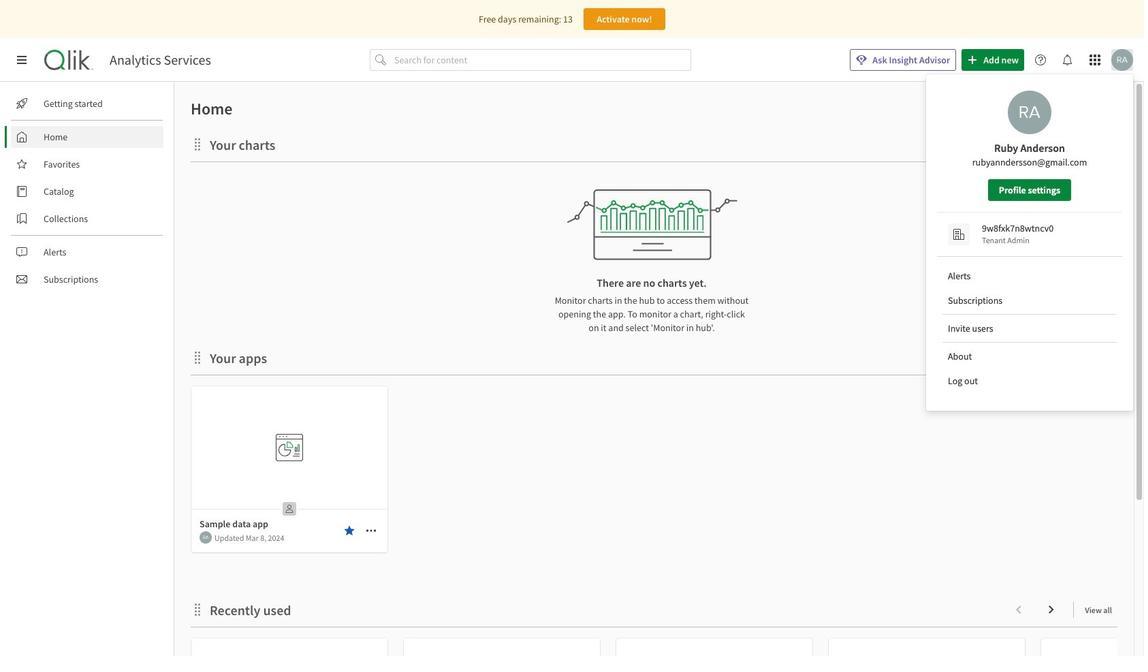 Task type: locate. For each thing, give the bounding box(es) containing it.
close sidebar menu image
[[16, 55, 27, 65]]

main content
[[169, 82, 1145, 656]]

0 horizontal spatial ruby anderson image
[[200, 531, 212, 544]]

0 vertical spatial ruby anderson image
[[1112, 49, 1134, 71]]

move collection image
[[191, 137, 204, 151], [191, 603, 204, 616]]

2 horizontal spatial ruby anderson image
[[1112, 49, 1134, 71]]

0 vertical spatial move collection image
[[191, 137, 204, 151]]

ruby anderson element
[[200, 531, 212, 544]]

ruby anderson image
[[1112, 49, 1134, 71], [1008, 91, 1052, 134], [200, 531, 212, 544]]

1 horizontal spatial ruby anderson image
[[1008, 91, 1052, 134]]

analytics services element
[[110, 52, 211, 68]]



Task type: vqa. For each thing, say whether or not it's contained in the screenshot.
Remove from Favorites icon
yes



Task type: describe. For each thing, give the bounding box(es) containing it.
move collection image
[[191, 351, 204, 364]]

1 vertical spatial ruby anderson image
[[1008, 91, 1052, 134]]

navigation pane element
[[0, 87, 174, 296]]

remove from favorites image
[[344, 525, 355, 536]]

1 vertical spatial move collection image
[[191, 603, 204, 616]]

2 vertical spatial ruby anderson image
[[200, 531, 212, 544]]



